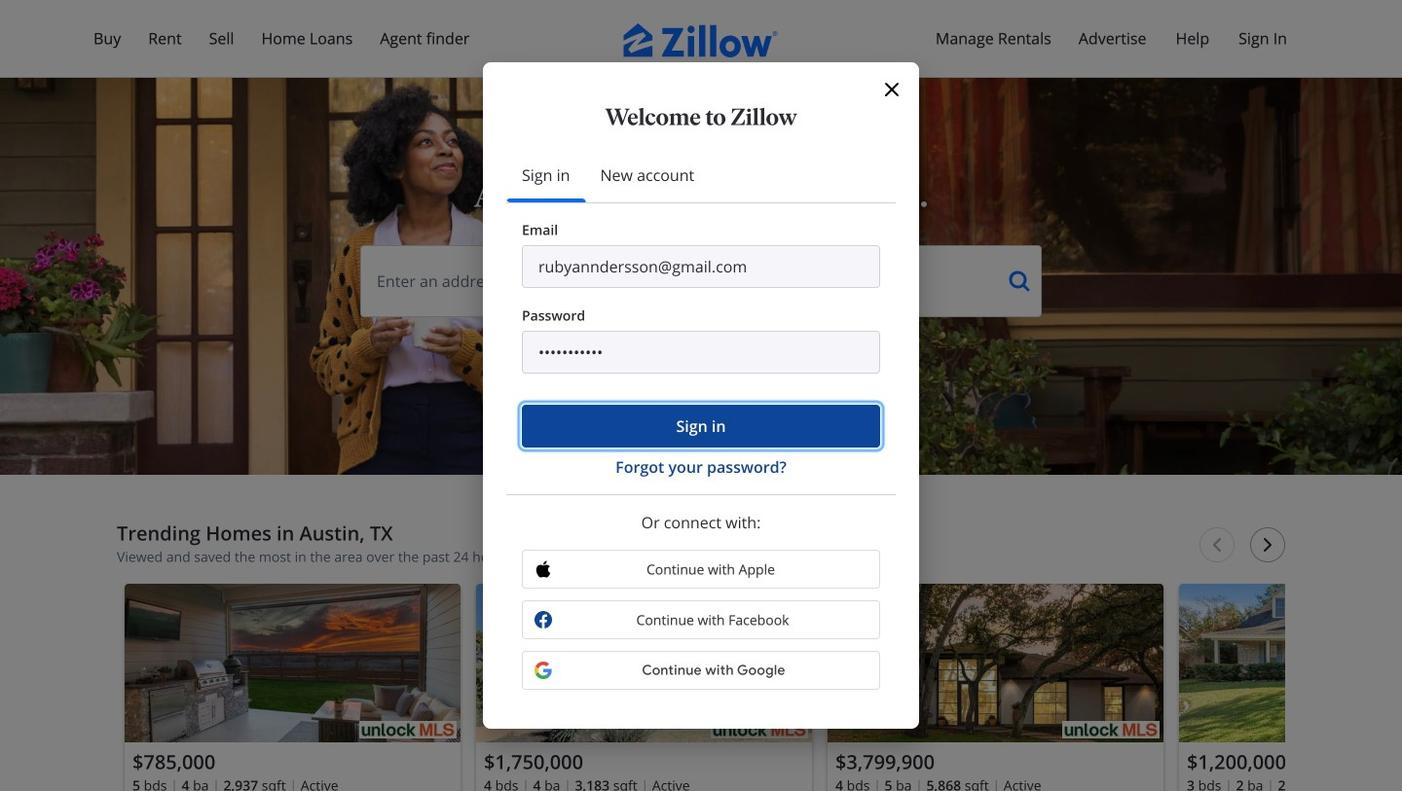 Task type: locate. For each thing, give the bounding box(es) containing it.
1 group from the left
[[125, 584, 461, 792]]

zillow logo image
[[623, 23, 779, 57]]

1 horizontal spatial listing provided by unlock mls image
[[711, 721, 808, 739]]

listing provided by unlock mls image inside 2900 willowbridge cir, austin, tx 78703 element
[[1063, 721, 1160, 739]]

main navigation
[[0, 0, 1402, 321]]

8512 silverthorne st, austin, tx 78744 image
[[125, 584, 461, 743]]

authentication tabs tab list
[[506, 148, 896, 204]]

listing provided by unlock mls image inside 5012 valburn ct, austin, tx 78731 element
[[711, 721, 808, 739]]

dialog
[[483, 62, 919, 729]]

listing provided by unlock mls image inside 8512 silverthorne st, austin, tx 78744 element
[[359, 721, 457, 739]]

8512 silverthorne st, austin, tx 78744 element
[[125, 584, 461, 792]]

group
[[125, 584, 461, 792], [476, 584, 812, 792], [828, 584, 1164, 792], [1179, 584, 1402, 792]]

home recommendations carousel element
[[117, 522, 1402, 792]]

2009 apricot glen dr, austin, tx 78746 image
[[1179, 584, 1402, 743]]

2009 apricot glen dr, austin, tx 78746 element
[[1179, 584, 1402, 792]]

2 listing provided by unlock mls image from the left
[[711, 721, 808, 739]]

listing provided by unlock mls image for 2900 willowbridge cir, austin, tx 78703 image
[[1063, 721, 1160, 739]]

5012 valburn ct, austin, tx 78731 element
[[476, 584, 812, 792]]

2 horizontal spatial listing provided by unlock mls image
[[1063, 721, 1160, 739]]

1 listing provided by unlock mls image from the left
[[359, 721, 457, 739]]

listing provided by unlock mls image
[[359, 721, 457, 739], [711, 721, 808, 739], [1063, 721, 1160, 739]]

0 horizontal spatial listing provided by unlock mls image
[[359, 721, 457, 739]]

4 group from the left
[[1179, 584, 1402, 792]]

3 listing provided by unlock mls image from the left
[[1063, 721, 1160, 739]]

2 group from the left
[[476, 584, 812, 792]]

3 group from the left
[[828, 584, 1164, 792]]

None submit
[[522, 405, 880, 448]]

list
[[117, 577, 1402, 792]]



Task type: vqa. For each thing, say whether or not it's contained in the screenshot.
4th group from the left
yes



Task type: describe. For each thing, give the bounding box(es) containing it.
2900 willowbridge cir, austin, tx 78703 element
[[828, 584, 1164, 792]]

2900 willowbridge cir, austin, tx 78703 image
[[828, 584, 1164, 743]]

5012 valburn ct, austin, tx 78731 image
[[476, 584, 812, 743]]

Enter password password field
[[522, 331, 880, 374]]

Enter email email field
[[522, 245, 880, 288]]

listing provided by unlock mls image for 5012 valburn ct, austin, tx 78731 'image'
[[711, 721, 808, 739]]

listing provided by unlock mls image for 8512 silverthorne st, austin, tx 78744 image
[[359, 721, 457, 739]]

sign in actions group
[[522, 405, 880, 479]]



